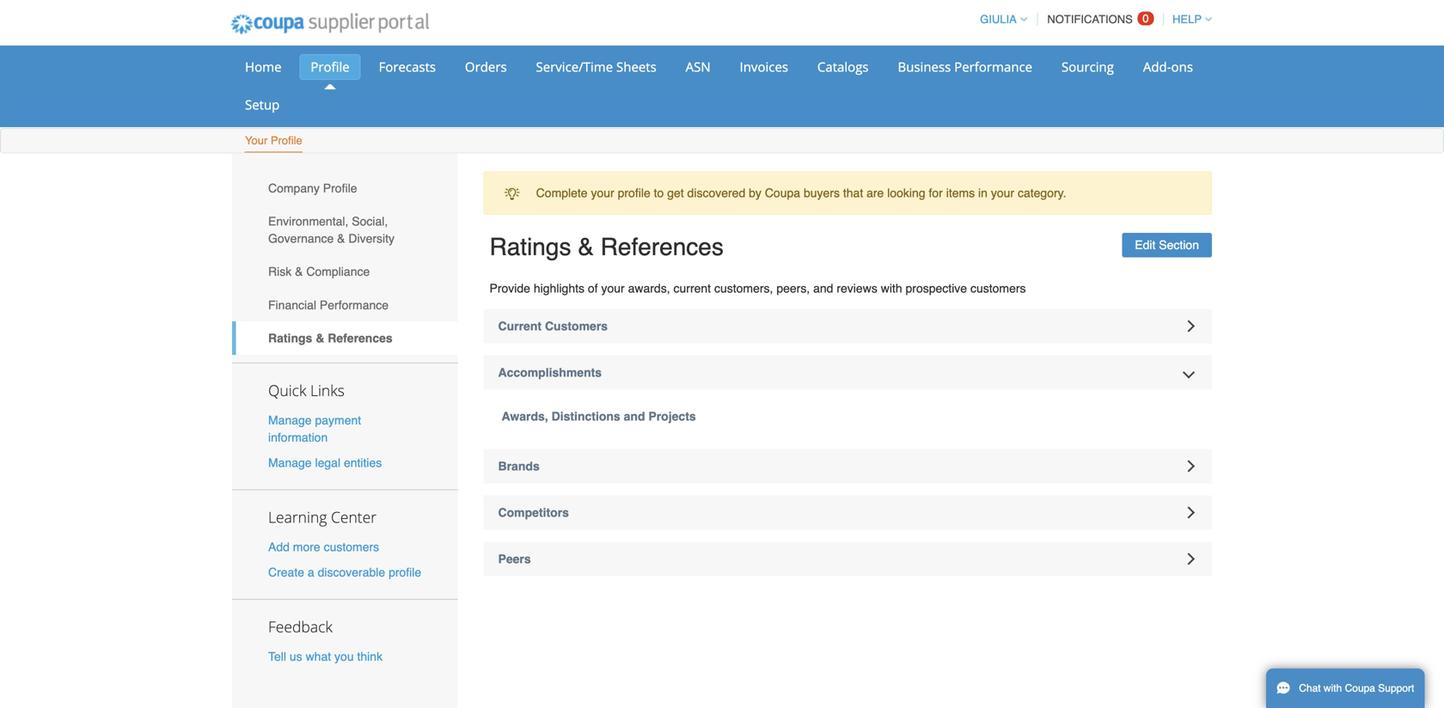 Task type: locate. For each thing, give the bounding box(es) containing it.
0 vertical spatial ratings
[[490, 233, 571, 261]]

chat with coupa support
[[1300, 683, 1415, 695]]

manage legal entities link
[[268, 456, 382, 470]]

financial performance
[[268, 298, 389, 312]]

catalogs
[[818, 58, 869, 76]]

current
[[498, 319, 542, 333]]

0 vertical spatial performance
[[955, 58, 1033, 76]]

1 vertical spatial profile
[[271, 134, 302, 147]]

navigation containing notifications 0
[[973, 3, 1213, 36]]

1 horizontal spatial ratings & references
[[490, 233, 724, 261]]

ratings up provide
[[490, 233, 571, 261]]

legal
[[315, 456, 341, 470]]

company profile
[[268, 181, 357, 195]]

competitors button
[[484, 496, 1213, 530]]

your
[[591, 186, 615, 200], [991, 186, 1015, 200], [601, 282, 625, 295]]

home link
[[234, 54, 293, 80]]

0 horizontal spatial ratings & references
[[268, 331, 393, 345]]

tell
[[268, 650, 286, 664]]

help
[[1173, 13, 1202, 26]]

profile right discoverable
[[389, 566, 422, 579]]

1 horizontal spatial and
[[814, 282, 834, 295]]

1 manage from the top
[[268, 414, 312, 427]]

sheets
[[617, 58, 657, 76]]

manage inside manage payment information
[[268, 414, 312, 427]]

0 vertical spatial profile
[[618, 186, 651, 200]]

ratings & references down financial performance on the left top
[[268, 331, 393, 345]]

0 horizontal spatial profile
[[389, 566, 422, 579]]

0 vertical spatial profile
[[311, 58, 350, 76]]

profile
[[311, 58, 350, 76], [271, 134, 302, 147], [323, 181, 357, 195]]

1 horizontal spatial coupa
[[1345, 683, 1376, 695]]

1 vertical spatial performance
[[320, 298, 389, 312]]

0 horizontal spatial customers
[[324, 540, 379, 554]]

profile for company profile
[[323, 181, 357, 195]]

0 vertical spatial and
[[814, 282, 834, 295]]

create a discoverable profile link
[[268, 566, 422, 579]]

0 horizontal spatial performance
[[320, 298, 389, 312]]

&
[[337, 232, 345, 245], [578, 233, 594, 261], [295, 265, 303, 279], [316, 331, 324, 345]]

information
[[268, 431, 328, 445]]

center
[[331, 507, 377, 528]]

profile up environmental, social, governance & diversity link
[[323, 181, 357, 195]]

complete your profile to get discovered by coupa buyers that are looking for items in your category.
[[536, 186, 1067, 200]]

with inside button
[[1324, 683, 1343, 695]]

your
[[245, 134, 268, 147]]

your right complete
[[591, 186, 615, 200]]

add more customers link
[[268, 540, 379, 554]]

manage legal entities
[[268, 456, 382, 470]]

navigation
[[973, 3, 1213, 36]]

0 vertical spatial manage
[[268, 414, 312, 427]]

0 vertical spatial references
[[601, 233, 724, 261]]

profile down coupa supplier portal image
[[311, 58, 350, 76]]

1 vertical spatial and
[[624, 410, 645, 424]]

in
[[979, 186, 988, 200]]

and right peers,
[[814, 282, 834, 295]]

manage payment information link
[[268, 414, 361, 445]]

1 vertical spatial ratings & references
[[268, 331, 393, 345]]

peers heading
[[484, 542, 1213, 577]]

your profile
[[245, 134, 302, 147]]

with right chat
[[1324, 683, 1343, 695]]

links
[[310, 381, 345, 401]]

ratings
[[490, 233, 571, 261], [268, 331, 312, 345]]

with right "reviews"
[[881, 282, 903, 295]]

risk
[[268, 265, 292, 279]]

a
[[308, 566, 314, 579]]

0 horizontal spatial ratings
[[268, 331, 312, 345]]

service/time
[[536, 58, 613, 76]]

ratings down financial
[[268, 331, 312, 345]]

create a discoverable profile
[[268, 566, 422, 579]]

references down financial performance link
[[328, 331, 393, 345]]

performance for financial performance
[[320, 298, 389, 312]]

manage
[[268, 414, 312, 427], [268, 456, 312, 470]]

of
[[588, 282, 598, 295]]

by
[[749, 186, 762, 200]]

references up awards,
[[601, 233, 724, 261]]

1 vertical spatial references
[[328, 331, 393, 345]]

0 vertical spatial with
[[881, 282, 903, 295]]

buyers
[[804, 186, 840, 200]]

quick links
[[268, 381, 345, 401]]

add
[[268, 540, 290, 554]]

& right the risk
[[295, 265, 303, 279]]

1 vertical spatial customers
[[324, 540, 379, 554]]

1 horizontal spatial customers
[[971, 282, 1026, 295]]

with
[[881, 282, 903, 295], [1324, 683, 1343, 695]]

add-ons link
[[1132, 54, 1205, 80]]

edit section
[[1135, 238, 1200, 252]]

performance down giulia
[[955, 58, 1033, 76]]

financial performance link
[[232, 288, 458, 322]]

company profile link
[[232, 172, 458, 205]]

1 horizontal spatial profile
[[618, 186, 651, 200]]

0 horizontal spatial with
[[881, 282, 903, 295]]

awards,
[[628, 282, 670, 295]]

1 horizontal spatial with
[[1324, 683, 1343, 695]]

to
[[654, 186, 664, 200]]

& left diversity
[[337, 232, 345, 245]]

1 vertical spatial manage
[[268, 456, 312, 470]]

think
[[357, 650, 383, 664]]

customers up discoverable
[[324, 540, 379, 554]]

current customers heading
[[484, 309, 1213, 344]]

0 vertical spatial coupa
[[765, 186, 801, 200]]

1 horizontal spatial performance
[[955, 58, 1033, 76]]

company
[[268, 181, 320, 195]]

that
[[843, 186, 864, 200]]

and
[[814, 282, 834, 295], [624, 410, 645, 424]]

2 vertical spatial profile
[[323, 181, 357, 195]]

2 manage from the top
[[268, 456, 312, 470]]

coupa left support
[[1345, 683, 1376, 695]]

profile left to
[[618, 186, 651, 200]]

profile right your
[[271, 134, 302, 147]]

business
[[898, 58, 951, 76]]

chat with coupa support button
[[1267, 669, 1425, 709]]

environmental,
[[268, 215, 349, 228]]

prospective
[[906, 282, 967, 295]]

0 horizontal spatial coupa
[[765, 186, 801, 200]]

customers right prospective
[[971, 282, 1026, 295]]

and left projects
[[624, 410, 645, 424]]

performance up ratings & references link
[[320, 298, 389, 312]]

0
[[1143, 12, 1149, 25]]

reviews
[[837, 282, 878, 295]]

manage down information
[[268, 456, 312, 470]]

1 vertical spatial with
[[1324, 683, 1343, 695]]

references
[[601, 233, 724, 261], [328, 331, 393, 345]]

risk & compliance link
[[232, 255, 458, 288]]

coupa right by
[[765, 186, 801, 200]]

environmental, social, governance & diversity
[[268, 215, 395, 245]]

setup
[[245, 96, 280, 114]]

your profile link
[[244, 130, 303, 153]]

1 vertical spatial coupa
[[1345, 683, 1376, 695]]

profile
[[618, 186, 651, 200], [389, 566, 422, 579]]

for
[[929, 186, 943, 200]]

category.
[[1018, 186, 1067, 200]]

manage up information
[[268, 414, 312, 427]]

accomplishments
[[498, 366, 602, 380]]

add-
[[1144, 58, 1172, 76]]

& up of
[[578, 233, 594, 261]]

1 horizontal spatial ratings
[[490, 233, 571, 261]]

ratings & references up of
[[490, 233, 724, 261]]

performance for business performance
[[955, 58, 1033, 76]]

orders link
[[454, 54, 518, 80]]

awards, distinctions and projects
[[502, 410, 696, 424]]

current customers button
[[484, 309, 1213, 344]]



Task type: describe. For each thing, give the bounding box(es) containing it.
profile for your profile
[[271, 134, 302, 147]]

asn
[[686, 58, 711, 76]]

coupa inside button
[[1345, 683, 1376, 695]]

provide highlights of your awards, current customers, peers, and reviews with prospective customers
[[490, 282, 1026, 295]]

setup link
[[234, 92, 291, 118]]

accomplishments heading
[[484, 356, 1213, 390]]

competitors heading
[[484, 496, 1213, 530]]

1 horizontal spatial references
[[601, 233, 724, 261]]

more
[[293, 540, 320, 554]]

ons
[[1172, 58, 1194, 76]]

provide
[[490, 282, 531, 295]]

brands
[[498, 460, 540, 473]]

customers,
[[715, 282, 773, 295]]

risk & compliance
[[268, 265, 370, 279]]

1 vertical spatial ratings
[[268, 331, 312, 345]]

customers
[[545, 319, 608, 333]]

distinctions
[[552, 410, 621, 424]]

governance
[[268, 232, 334, 245]]

you
[[335, 650, 354, 664]]

add-ons
[[1144, 58, 1194, 76]]

payment
[[315, 414, 361, 427]]

notifications
[[1048, 13, 1133, 26]]

service/time sheets
[[536, 58, 657, 76]]

discovered
[[688, 186, 746, 200]]

feedback
[[268, 617, 333, 637]]

financial
[[268, 298, 316, 312]]

compliance
[[306, 265, 370, 279]]

asn link
[[675, 54, 722, 80]]

add more customers
[[268, 540, 379, 554]]

get
[[667, 186, 684, 200]]

business performance link
[[887, 54, 1044, 80]]

1 vertical spatial profile
[[389, 566, 422, 579]]

current
[[674, 282, 711, 295]]

discoverable
[[318, 566, 385, 579]]

coupa inside alert
[[765, 186, 801, 200]]

sourcing
[[1062, 58, 1114, 76]]

catalogs link
[[807, 54, 880, 80]]

manage for manage legal entities
[[268, 456, 312, 470]]

peers
[[498, 553, 531, 566]]

service/time sheets link
[[525, 54, 668, 80]]

0 vertical spatial customers
[[971, 282, 1026, 295]]

projects
[[649, 410, 696, 424]]

forecasts link
[[368, 54, 447, 80]]

your right of
[[601, 282, 625, 295]]

sourcing link
[[1051, 54, 1126, 80]]

giulia link
[[973, 13, 1027, 26]]

edit section link
[[1122, 233, 1213, 258]]

tell us what you think
[[268, 650, 383, 664]]

edit
[[1135, 238, 1156, 252]]

brands heading
[[484, 449, 1213, 484]]

coupa supplier portal image
[[219, 3, 441, 46]]

ratings & references link
[[232, 322, 458, 355]]

orders
[[465, 58, 507, 76]]

chat
[[1300, 683, 1321, 695]]

home
[[245, 58, 282, 76]]

highlights
[[534, 282, 585, 295]]

awards,
[[502, 410, 548, 424]]

business performance
[[898, 58, 1033, 76]]

profile inside alert
[[618, 186, 651, 200]]

& down financial performance on the left top
[[316, 331, 324, 345]]

competitors
[[498, 506, 569, 520]]

profile link
[[300, 54, 361, 80]]

support
[[1379, 683, 1415, 695]]

invoices link
[[729, 54, 800, 80]]

0 vertical spatial ratings & references
[[490, 233, 724, 261]]

entities
[[344, 456, 382, 470]]

& inside environmental, social, governance & diversity
[[337, 232, 345, 245]]

manage for manage payment information
[[268, 414, 312, 427]]

learning center
[[268, 507, 377, 528]]

quick
[[268, 381, 307, 401]]

brands button
[[484, 449, 1213, 484]]

0 horizontal spatial references
[[328, 331, 393, 345]]

your right the in
[[991, 186, 1015, 200]]

manage payment information
[[268, 414, 361, 445]]

create
[[268, 566, 304, 579]]

environmental, social, governance & diversity link
[[232, 205, 458, 255]]

ratings & references inside ratings & references link
[[268, 331, 393, 345]]

current customers
[[498, 319, 608, 333]]

items
[[947, 186, 975, 200]]

notifications 0
[[1048, 12, 1149, 26]]

section
[[1159, 238, 1200, 252]]

social,
[[352, 215, 388, 228]]

complete your profile to get discovered by coupa buyers that are looking for items in your category. alert
[[484, 172, 1213, 215]]

looking
[[888, 186, 926, 200]]

0 horizontal spatial and
[[624, 410, 645, 424]]

accomplishments button
[[484, 356, 1213, 390]]



Task type: vqa. For each thing, say whether or not it's contained in the screenshot.
buyers
yes



